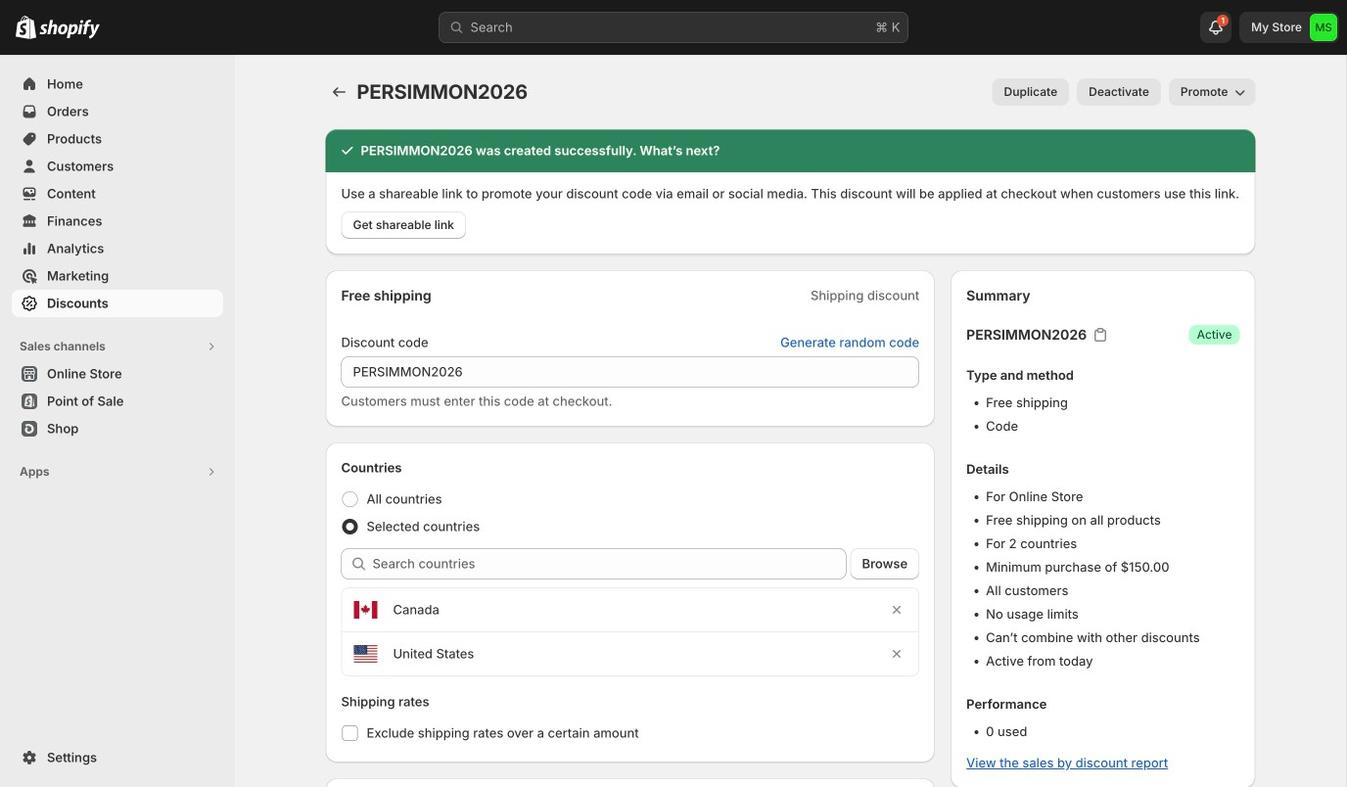 Task type: locate. For each thing, give the bounding box(es) containing it.
None text field
[[341, 356, 920, 388]]



Task type: describe. For each thing, give the bounding box(es) containing it.
my store image
[[1310, 14, 1338, 41]]

shopify image
[[39, 19, 100, 39]]

shopify image
[[16, 15, 36, 39]]

Search countries text field
[[373, 548, 847, 580]]



Task type: vqa. For each thing, say whether or not it's contained in the screenshot.
bottom the Your
no



